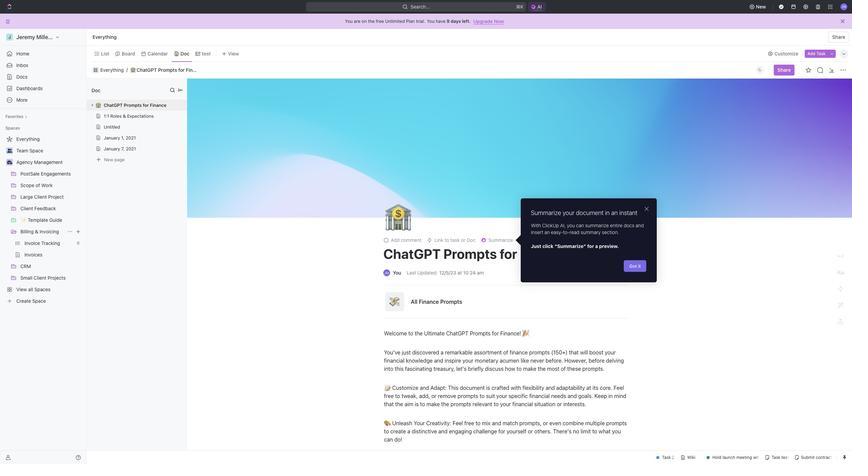 Task type: locate. For each thing, give the bounding box(es) containing it.
jm up share button
[[842, 5, 847, 9]]

january for january 7, 2021
[[104, 146, 120, 152]]

🏦 chatgpt prompts for finance down calendar
[[130, 67, 204, 73]]

jm button
[[839, 1, 850, 12]]

1 horizontal spatial free
[[384, 393, 394, 399]]

2 vertical spatial free
[[465, 421, 475, 427]]

goals.
[[579, 393, 594, 399]]

1 horizontal spatial of
[[504, 350, 509, 356]]

of left work at the top left of page
[[36, 182, 40, 188]]

everything up team space at the top of page
[[16, 136, 40, 142]]

prompts
[[530, 350, 550, 356], [458, 393, 479, 399], [451, 401, 472, 408], [607, 421, 627, 427]]

january up the new page
[[104, 146, 120, 152]]

your down specific
[[501, 401, 511, 408]]

prompts up 1:1 roles & expectations
[[124, 102, 142, 108]]

however,
[[565, 358, 588, 364]]

at left its
[[587, 385, 592, 391]]

prompts inside 🎨 unleash your creativity: feel free to mix and match prompts, or even combine multiple prompts to create a distinctive and engaging challenge for yourself or others. there's no limit to what you can do!
[[607, 421, 627, 427]]

free down 📝
[[384, 393, 394, 399]]

these
[[568, 366, 582, 372]]

share inside share button
[[833, 34, 846, 40]]

your
[[563, 209, 575, 216], [605, 350, 616, 356], [463, 358, 474, 364], [497, 393, 508, 399], [501, 401, 511, 408]]

challenge
[[474, 429, 498, 435]]

1 vertical spatial document
[[460, 385, 485, 391]]

1 vertical spatial at
[[587, 385, 592, 391]]

0 vertical spatial make
[[524, 366, 537, 372]]

feel up mind
[[614, 385, 625, 391]]

business time image
[[7, 160, 12, 164]]

jm inside jm dropdown button
[[842, 5, 847, 9]]

& inside "link"
[[35, 229, 38, 235]]

1 horizontal spatial make
[[524, 366, 537, 372]]

view inside button
[[228, 51, 239, 56]]

sidebar navigation
[[0, 29, 88, 464]]

1 vertical spatial add
[[391, 237, 400, 243]]

0 vertical spatial view
[[228, 51, 239, 56]]

1 vertical spatial new
[[104, 157, 113, 162]]

the inside you've just discovered a remarkable assortment of finance prompts (150+) that will boost your financial knowledge and inspire your monetary acumen like never before. however, before delving into this fascinating treasury, let's briefly discuss how to make the most of these prompts.
[[538, 366, 546, 372]]

0 vertical spatial client
[[34, 194, 47, 200]]

customize inside button
[[775, 51, 799, 56]]

0 horizontal spatial of
[[36, 182, 40, 188]]

aim
[[405, 401, 414, 408]]

spaces down 'favorites'
[[5, 126, 20, 131]]

0 vertical spatial new
[[757, 4, 767, 10]]

1 vertical spatial doc
[[92, 87, 101, 93]]

7,
[[121, 146, 125, 152]]

relevant
[[473, 401, 493, 408]]

0 horizontal spatial feel
[[453, 421, 463, 427]]

2 january from the top
[[104, 146, 120, 152]]

for up expectations
[[143, 102, 149, 108]]

everything down the 'list' on the top of the page
[[100, 67, 124, 73]]

the down 'remove'
[[442, 401, 450, 408]]

tweak,
[[402, 393, 418, 399]]

or down "prompts,"
[[528, 429, 533, 435]]

summarize for summarize
[[489, 237, 513, 243]]

or right the task
[[461, 237, 466, 243]]

2 vertical spatial financial
[[513, 401, 533, 408]]

create space
[[16, 298, 46, 304]]

multiple
[[586, 421, 605, 427]]

in
[[606, 209, 610, 216], [609, 393, 613, 399]]

at left the 10:24
[[458, 270, 462, 276]]

and right docs
[[636, 223, 644, 228]]

adaptability
[[557, 385, 586, 391]]

1 vertical spatial an
[[545, 229, 550, 235]]

⌘k
[[517, 4, 524, 10]]

2021 for january 7, 2021
[[126, 146, 136, 152]]

new for new
[[757, 4, 767, 10]]

your down crafted
[[497, 393, 508, 399]]

client inside small client projects link
[[34, 275, 46, 281]]

view inside sidebar navigation
[[16, 287, 27, 292]]

summarize up "clickup"
[[531, 209, 562, 216]]

test
[[202, 51, 211, 56]]

1 horizontal spatial add
[[592, 316, 599, 321]]

1 2021 from the top
[[126, 135, 136, 141]]

tree
[[3, 134, 84, 307]]

prompts down 'remove'
[[451, 401, 472, 408]]

0 horizontal spatial share
[[778, 67, 792, 73]]

and up needs
[[546, 385, 555, 391]]

1 january from the top
[[104, 135, 120, 141]]

financial down you've
[[384, 358, 405, 364]]

a down 'unleash'
[[408, 429, 411, 435]]

view button
[[219, 46, 242, 62]]

0 vertical spatial feel
[[614, 385, 625, 391]]

all
[[28, 287, 33, 292]]

space up agency management
[[29, 148, 43, 154]]

2 vertical spatial a
[[408, 429, 411, 435]]

add for add comment
[[391, 237, 400, 243]]

1 vertical spatial that
[[384, 401, 394, 408]]

to right welcome
[[409, 331, 414, 337]]

tracking
[[41, 240, 60, 246]]

0 horizontal spatial can
[[384, 437, 393, 443]]

1 horizontal spatial that
[[569, 350, 579, 356]]

to inside link to task or doc dropdown button
[[445, 237, 450, 243]]

1 vertical spatial &
[[35, 229, 38, 235]]

1 vertical spatial space
[[32, 298, 46, 304]]

1 horizontal spatial customize
[[775, 51, 799, 56]]

1 vertical spatial you
[[613, 429, 622, 435]]

task
[[817, 51, 826, 56]]

📝
[[384, 385, 391, 391]]

the down never
[[538, 366, 546, 372]]

and inside you've just discovered a remarkable assortment of finance prompts (150+) that will boost your financial knowledge and inspire your monetary acumen like never before. however, before delving into this fascinating treasury, let's briefly discuss how to make the most of these prompts.
[[435, 358, 444, 364]]

just click "summarize" for a preview.
[[531, 243, 620, 249]]

1 horizontal spatial an
[[612, 209, 618, 216]]

you right the what
[[613, 429, 622, 435]]

chatgpt up the roles
[[104, 102, 123, 108]]

you inside with clickup ai, you can summarize entire docs and insert an easy-to-read summary section.
[[568, 223, 575, 228]]

finance
[[186, 67, 204, 73], [150, 102, 167, 108], [521, 246, 570, 262], [419, 299, 439, 305]]

2 horizontal spatial a
[[596, 243, 599, 249]]

1:1
[[104, 113, 109, 119]]

× dialog
[[521, 198, 657, 283]]

0 horizontal spatial customize
[[393, 385, 419, 391]]

2 horizontal spatial doc
[[467, 237, 476, 243]]

1 vertical spatial free
[[384, 393, 394, 399]]

free inside 🎨 unleash your creativity: feel free to mix and match prompts, or even combine multiple prompts to create a distinctive and engaging challenge for yourself or others. there's no limit to what you can do!
[[465, 421, 475, 427]]

to-
[[564, 229, 570, 235]]

add inside add subpage button
[[592, 316, 599, 321]]

🏦 chatgpt prompts for finance up 1:1 roles & expectations
[[96, 102, 167, 108]]

1 horizontal spatial you
[[393, 270, 402, 276]]

add inside 'add task' button
[[808, 51, 816, 56]]

it
[[639, 263, 641, 269]]

with clickup ai, you can summarize entire docs and insert an easy-to-read summary section.
[[531, 223, 646, 235]]

an down "clickup"
[[545, 229, 550, 235]]

free up engaging
[[465, 421, 475, 427]]

1 vertical spatial jm
[[385, 271, 390, 275]]

that down 📝
[[384, 401, 394, 408]]

inspire
[[445, 358, 462, 364]]

feel up engaging
[[453, 421, 463, 427]]

keep
[[595, 393, 608, 399]]

1 horizontal spatial share
[[833, 34, 846, 40]]

others.
[[535, 429, 552, 435]]

2 vertical spatial doc
[[467, 237, 476, 243]]

0 vertical spatial financial
[[384, 358, 405, 364]]

you left have
[[427, 18, 435, 24]]

summary
[[581, 229, 601, 235]]

prompts.
[[583, 366, 605, 372]]

list
[[101, 51, 109, 56]]

financial inside you've just discovered a remarkable assortment of finance prompts (150+) that will boost your financial knowledge and inspire your monetary acumen like never before. however, before delving into this fascinating treasury, let's briefly discuss how to make the most of these prompts.
[[384, 358, 405, 364]]

to down suit
[[494, 401, 499, 408]]

view right the test
[[228, 51, 239, 56]]

2 vertical spatial client
[[34, 275, 46, 281]]

1 horizontal spatial jm
[[842, 5, 847, 9]]

2021 right 7,
[[126, 146, 136, 152]]

prompts up the what
[[607, 421, 627, 427]]

prompts up never
[[530, 350, 550, 356]]

in down core.
[[609, 393, 613, 399]]

that up however,
[[569, 350, 579, 356]]

1 vertical spatial 🏦
[[96, 102, 101, 108]]

view all spaces
[[16, 287, 51, 292]]

1 horizontal spatial view
[[228, 51, 239, 56]]

of up acumen
[[504, 350, 509, 356]]

treasury,
[[434, 366, 455, 372]]

finance down insert
[[521, 246, 570, 262]]

0 horizontal spatial you
[[568, 223, 575, 228]]

spaces
[[5, 126, 20, 131], [34, 287, 51, 292]]

add left task
[[808, 51, 816, 56]]

crm
[[20, 264, 31, 269]]

0 vertical spatial in
[[606, 209, 610, 216]]

to left the mix
[[476, 421, 481, 427]]

0 horizontal spatial a
[[408, 429, 411, 435]]

your up 'ai,'
[[563, 209, 575, 216]]

1 vertical spatial financial
[[530, 393, 550, 399]]

client feedback
[[20, 206, 56, 211]]

j
[[8, 35, 11, 40]]

2 vertical spatial add
[[592, 316, 599, 321]]

1 vertical spatial make
[[427, 401, 440, 408]]

free left unlimited
[[376, 18, 384, 24]]

0 horizontal spatial document
[[460, 385, 485, 391]]

scope of work link
[[20, 180, 82, 191]]

everything link
[[91, 33, 118, 41], [100, 67, 124, 73], [3, 134, 82, 145]]

make down "add,"
[[427, 401, 440, 408]]

all finance prompts
[[411, 299, 463, 305]]

and up treasury, on the right of page
[[435, 358, 444, 364]]

2021 for january 1, 2021
[[126, 135, 136, 141]]

briefly
[[469, 366, 484, 372]]

0 horizontal spatial at
[[458, 270, 462, 276]]

1 vertical spatial in
[[609, 393, 613, 399]]

1 vertical spatial january
[[104, 146, 120, 152]]

& right the roles
[[123, 113, 126, 119]]

1 vertical spatial spaces
[[34, 287, 51, 292]]

summarize inside dropdown button
[[489, 237, 513, 243]]

now
[[494, 18, 504, 24]]

tree inside sidebar navigation
[[3, 134, 84, 307]]

add task button
[[806, 50, 829, 58]]

for down summarize dropdown button
[[500, 246, 518, 262]]

0 horizontal spatial make
[[427, 401, 440, 408]]

invoice tracking
[[25, 240, 60, 246]]

section.
[[602, 229, 620, 235]]

an inside with clickup ai, you can summarize entire docs and insert an easy-to-read summary section.
[[545, 229, 550, 235]]

project
[[48, 194, 64, 200]]

in up "summarize"
[[606, 209, 610, 216]]

1 vertical spatial feel
[[453, 421, 463, 427]]

0 vertical spatial is
[[487, 385, 491, 391]]

1 vertical spatial client
[[20, 206, 33, 211]]

welcome to the ultimate chatgpt prompts for finance! 🎉
[[384, 331, 530, 337]]

everything link up the 'list' on the top of the page
[[91, 33, 118, 41]]

to down "add,"
[[421, 401, 426, 408]]

financial up situation
[[530, 393, 550, 399]]

1 horizontal spatial feel
[[614, 385, 625, 391]]

remarkable
[[445, 350, 473, 356]]

document
[[577, 209, 604, 216], [460, 385, 485, 391]]

0 vertical spatial spaces
[[5, 126, 20, 131]]

client
[[34, 194, 47, 200], [20, 206, 33, 211], [34, 275, 46, 281]]

spaces down small client projects
[[34, 287, 51, 292]]

1 vertical spatial a
[[441, 350, 444, 356]]

invoice
[[25, 240, 40, 246]]

prompts down calendar
[[158, 67, 177, 73]]

document up "summarize"
[[577, 209, 604, 216]]

a right discovered on the bottom
[[441, 350, 444, 356]]

2 horizontal spatial free
[[465, 421, 475, 427]]

0 vertical spatial everything
[[93, 34, 117, 40]]

add left subpage in the bottom of the page
[[592, 316, 599, 321]]

client inside large client project link
[[34, 194, 47, 200]]

1 horizontal spatial &
[[123, 113, 126, 119]]

2 horizontal spatial add
[[808, 51, 816, 56]]

view for view all spaces
[[16, 287, 27, 292]]

all
[[411, 299, 418, 305]]

is right aim
[[415, 401, 419, 408]]

for inside 🎨 unleash your creativity: feel free to mix and match prompts, or even combine multiple prompts to create a distinctive and engaging challenge for yourself or others. there's no limit to what you can do!
[[499, 429, 506, 435]]

the left aim
[[396, 401, 404, 408]]

add left comment
[[391, 237, 400, 243]]

1 vertical spatial summarize
[[489, 237, 513, 243]]

you left last
[[393, 270, 402, 276]]

1 horizontal spatial new
[[757, 4, 767, 10]]

prompts up "relevant"
[[458, 393, 479, 399]]

ai
[[538, 4, 542, 10]]

suit
[[486, 393, 495, 399]]

prompts up "assortment"
[[470, 331, 491, 337]]

customize up the tweak,
[[393, 385, 419, 391]]

just
[[531, 243, 542, 249]]

scope
[[20, 182, 34, 188]]

doc
[[181, 51, 190, 56], [92, 87, 101, 93], [467, 237, 476, 243]]

a left preview.
[[596, 243, 599, 249]]

link to task or doc
[[435, 237, 476, 243]]

0 vertical spatial doc
[[181, 51, 190, 56]]

0 vertical spatial of
[[36, 182, 40, 188]]

space down view all spaces link
[[32, 298, 46, 304]]

0 vertical spatial share
[[833, 34, 846, 40]]

jm left last
[[385, 271, 390, 275]]

1 vertical spatial can
[[384, 437, 393, 443]]

share down jm dropdown button
[[833, 34, 846, 40]]

🎉
[[523, 331, 530, 337]]

1 vertical spatial view
[[16, 287, 27, 292]]

to right how
[[517, 366, 522, 372]]

2 vertical spatial everything
[[16, 136, 40, 142]]

dropdown menu image
[[755, 65, 766, 76]]

january for january 1, 2021
[[104, 135, 120, 141]]

0 vertical spatial 🏦
[[130, 67, 136, 73]]

january
[[104, 135, 120, 141], [104, 146, 120, 152]]

document inside 📝 customize and adapt: this document is crafted with flexibility and adaptability at its core. feel free to tweak, add, or remove prompts to suit your specific financial needs and goals. keep in mind that the aim is to make the prompts relevant to your financial situation or interests.
[[460, 385, 485, 391]]

and inside with clickup ai, you can summarize entire docs and insert an easy-to-read summary section.
[[636, 223, 644, 228]]

chatgpt prompts for finance
[[384, 246, 570, 262]]

client for large
[[34, 194, 47, 200]]

preview.
[[600, 243, 620, 249]]

0 vertical spatial that
[[569, 350, 579, 356]]

2 horizontal spatial of
[[561, 366, 566, 372]]

workspace
[[56, 34, 84, 40]]

1 vertical spatial customize
[[393, 385, 419, 391]]

0 vertical spatial add
[[808, 51, 816, 56]]

new inside "button"
[[757, 4, 767, 10]]

reposition
[[575, 207, 599, 213]]

needs
[[552, 393, 567, 399]]

a inside you've just discovered a remarkable assortment of finance prompts (150+) that will boost your financial knowledge and inspire your monetary acumen like never before. however, before delving into this fascinating treasury, let's briefly discuss how to make the most of these prompts.
[[441, 350, 444, 356]]

client down large
[[20, 206, 33, 211]]

combine
[[563, 421, 584, 427]]

january 1, 2021
[[104, 135, 136, 141]]

board link
[[121, 49, 135, 58]]

0 horizontal spatial add
[[391, 237, 400, 243]]

1 horizontal spatial can
[[577, 223, 585, 228]]

the
[[368, 18, 375, 24], [415, 331, 423, 337], [538, 366, 546, 372], [396, 401, 404, 408], [442, 401, 450, 408]]

the right on at the top of page
[[368, 18, 375, 24]]

share down customize button
[[778, 67, 792, 73]]

to
[[445, 237, 450, 243], [409, 331, 414, 337], [517, 366, 522, 372], [396, 393, 401, 399], [480, 393, 485, 399], [421, 401, 426, 408], [494, 401, 499, 408], [476, 421, 481, 427], [384, 429, 389, 435], [593, 429, 598, 435]]

tree containing everything
[[3, 134, 84, 307]]

everything inside sidebar navigation
[[16, 136, 40, 142]]

1 horizontal spatial you
[[613, 429, 622, 435]]

to up "relevant"
[[480, 393, 485, 399]]

& right billing at left
[[35, 229, 38, 235]]

small client projects
[[20, 275, 66, 281]]

2 2021 from the top
[[126, 146, 136, 152]]

the inside the you are on the free unlimited plan trial. you have 9 days left. upgrade now
[[368, 18, 375, 24]]

of right most
[[561, 366, 566, 372]]

you up the read
[[568, 223, 575, 228]]

12/5/23
[[440, 270, 457, 276]]

0 horizontal spatial &
[[35, 229, 38, 235]]

2 vertical spatial 🏦
[[385, 201, 412, 233]]

can left do!
[[384, 437, 393, 443]]

1 vertical spatial 2021
[[126, 146, 136, 152]]

0 vertical spatial at
[[458, 270, 462, 276]]

and
[[636, 223, 644, 228], [435, 358, 444, 364], [420, 385, 429, 391], [546, 385, 555, 391], [568, 393, 577, 399], [492, 421, 502, 427], [439, 429, 448, 435]]

guide
[[49, 217, 62, 223]]

in inside "×" dialog
[[606, 209, 610, 216]]

summarize inside "×" dialog
[[531, 209, 562, 216]]

ai button
[[528, 2, 547, 12]]

an up entire
[[612, 209, 618, 216]]

for down match
[[499, 429, 506, 435]]

add for add subpage
[[592, 316, 599, 321]]

0 vertical spatial customize
[[775, 51, 799, 56]]

and up "add,"
[[420, 385, 429, 391]]

client inside client feedback link
[[20, 206, 33, 211]]

document inside "×" dialog
[[577, 209, 604, 216]]

doc up 🏦 dropdown button on the top of page
[[92, 87, 101, 93]]

or inside dropdown button
[[461, 237, 466, 243]]

client up view all spaces link
[[34, 275, 46, 281]]

everything link down the 'list' on the top of the page
[[100, 67, 124, 73]]

finance right all
[[419, 299, 439, 305]]

2 vertical spatial of
[[561, 366, 566, 372]]

chatgpt down comment
[[384, 246, 441, 262]]

0 horizontal spatial free
[[376, 18, 384, 24]]

0 vertical spatial document
[[577, 209, 604, 216]]

add comment
[[391, 237, 422, 243]]

how
[[506, 366, 516, 372]]

1 horizontal spatial summarize
[[531, 209, 562, 216]]



Task type: describe. For each thing, give the bounding box(es) containing it.
view button
[[219, 49, 242, 58]]

creativity:
[[427, 421, 452, 427]]

💸
[[390, 295, 400, 308]]

for inside 🏦 chatgpt prompts for finance
[[143, 102, 149, 108]]

1,
[[121, 135, 125, 141]]

trial.
[[416, 18, 426, 24]]

1 vertical spatial everything
[[100, 67, 124, 73]]

unleash
[[393, 421, 413, 427]]

am
[[477, 270, 484, 276]]

feel inside 📝 customize and adapt: this document is crafted with flexibility and adaptability at its core. feel free to tweak, add, or remove prompts to suit your specific financial needs and goals. keep in mind that the aim is to make the prompts relevant to your financial situation or interests.
[[614, 385, 625, 391]]

template
[[28, 217, 48, 223]]

have
[[436, 18, 446, 24]]

its
[[593, 385, 599, 391]]

free inside the you are on the free unlimited plan trial. you have 9 days left. upgrade now
[[376, 18, 384, 24]]

for down 'doc' link
[[179, 67, 185, 73]]

1 horizontal spatial 🏦
[[130, 67, 136, 73]]

invoices
[[25, 252, 42, 258]]

are
[[354, 18, 361, 24]]

new for new page
[[104, 157, 113, 162]]

like
[[521, 358, 529, 364]]

1 horizontal spatial doc
[[181, 51, 190, 56]]

jeremy miller's workspace
[[16, 34, 84, 40]]

prompts down the 12/5/23 at the right bottom
[[441, 299, 463, 305]]

upgrade now link
[[474, 18, 504, 24]]

0 horizontal spatial spaces
[[5, 126, 20, 131]]

🏦 button
[[96, 102, 104, 108]]

favorites
[[5, 114, 23, 119]]

postsale engagements link
[[20, 169, 82, 179]]

expectations
[[127, 113, 154, 119]]

monetary
[[475, 358, 499, 364]]

prompts inside you've just discovered a remarkable assortment of finance prompts (150+) that will boost your financial knowledge and inspire your monetary acumen like never before. however, before delving into this fascinating treasury, let's briefly discuss how to make the most of these prompts.
[[530, 350, 550, 356]]

0 horizontal spatial 🏦
[[96, 102, 101, 108]]

link
[[435, 237, 444, 243]]

chatgpt down calendar link
[[137, 67, 157, 73]]

docs
[[624, 223, 635, 228]]

of inside scope of work link
[[36, 182, 40, 188]]

and right the mix
[[492, 421, 502, 427]]

can inside 🎨 unleash your creativity: feel free to mix and match prompts, or even combine multiple prompts to create a distinctive and engaging challenge for yourself or others. there's no limit to what you can do!
[[384, 437, 393, 443]]

add task
[[808, 51, 826, 56]]

1 vertical spatial share
[[778, 67, 792, 73]]

at inside 📝 customize and adapt: this document is crafted with flexibility and adaptability at its core. feel free to tweak, add, or remove prompts to suit your specific financial needs and goals. keep in mind that the aim is to make the prompts relevant to your financial situation or interests.
[[587, 385, 592, 391]]

your up let's
[[463, 358, 474, 364]]

to left the tweak,
[[396, 393, 401, 399]]

what
[[599, 429, 611, 435]]

welcome
[[384, 331, 407, 337]]

before.
[[546, 358, 564, 364]]

add subpage button
[[583, 314, 621, 322]]

prompts inside 🏦 chatgpt prompts for finance
[[124, 102, 142, 108]]

free inside 📝 customize and adapt: this document is crafted with flexibility and adaptability at its core. feel free to tweak, add, or remove prompts to suit your specific financial needs and goals. keep in mind that the aim is to make the prompts relevant to your financial situation or interests.
[[384, 393, 394, 399]]

docs
[[16, 74, 28, 80]]

or down adapt: at the bottom
[[432, 393, 437, 399]]

invoicing
[[40, 229, 59, 235]]

calendar link
[[146, 49, 168, 58]]

finance down 'doc' link
[[186, 67, 204, 73]]

(150+)
[[552, 350, 568, 356]]

prompts,
[[520, 421, 542, 427]]

crm link
[[20, 261, 82, 272]]

feel inside 🎨 unleash your creativity: feel free to mix and match prompts, or even combine multiple prompts to create a distinctive and engaging challenge for yourself or others. there's no limit to what you can do!
[[453, 421, 463, 427]]

add,
[[420, 393, 430, 399]]

create space link
[[3, 296, 82, 307]]

discovered
[[413, 350, 440, 356]]

that inside 📝 customize and adapt: this document is crafted with flexibility and adaptability at its core. feel free to tweak, add, or remove prompts to suit your specific financial needs and goals. keep in mind that the aim is to make the prompts relevant to your financial situation or interests.
[[384, 401, 394, 408]]

to down 🎨
[[384, 429, 389, 435]]

0 vertical spatial an
[[612, 209, 618, 216]]

comment
[[401, 237, 422, 243]]

in inside 📝 customize and adapt: this document is crafted with flexibility and adaptability at its core. feel free to tweak, add, or remove prompts to suit your specific financial needs and goals. keep in mind that the aim is to make the prompts relevant to your financial situation or interests.
[[609, 393, 613, 399]]

small
[[20, 275, 32, 281]]

most
[[548, 366, 560, 372]]

miller's
[[36, 34, 55, 40]]

client for small
[[34, 275, 46, 281]]

boost
[[590, 350, 604, 356]]

to inside you've just discovered a remarkable assortment of finance prompts (150+) that will boost your financial knowledge and inspire your monetary acumen like never before. however, before delving into this fascinating treasury, let's briefly discuss how to make the most of these prompts.
[[517, 366, 522, 372]]

and down creativity:
[[439, 429, 448, 435]]

large client project
[[20, 194, 64, 200]]

a inside "×" dialog
[[596, 243, 599, 249]]

or up others.
[[543, 421, 549, 427]]

1 horizontal spatial is
[[487, 385, 491, 391]]

more
[[16, 97, 28, 103]]

the left ultimate
[[415, 331, 423, 337]]

to down multiple
[[593, 429, 598, 435]]

you for you
[[393, 270, 402, 276]]

add for add task
[[808, 51, 816, 56]]

make inside you've just discovered a remarkable assortment of finance prompts (150+) that will boost your financial knowledge and inspire your monetary acumen like never before. however, before delving into this fascinating treasury, let's briefly discuss how to make the most of these prompts.
[[524, 366, 537, 372]]

you've
[[384, 350, 401, 356]]

interests.
[[564, 401, 587, 408]]

before
[[589, 358, 605, 364]]

make inside 📝 customize and adapt: this document is crafted with flexibility and adaptability at its core. feel free to tweak, add, or remove prompts to suit your specific financial needs and goals. keep in mind that the aim is to make the prompts relevant to your financial situation or interests.
[[427, 401, 440, 408]]

0 vertical spatial &
[[123, 113, 126, 119]]

2 horizontal spatial 🏦
[[385, 201, 412, 233]]

let's
[[457, 366, 467, 372]]

9
[[447, 18, 450, 24]]

your up delving
[[605, 350, 616, 356]]

1 vertical spatial 🏦 chatgpt prompts for finance
[[96, 102, 167, 108]]

inbox link
[[3, 60, 84, 71]]

doc inside dropdown button
[[467, 237, 476, 243]]

favorites button
[[3, 113, 30, 121]]

for left finance!
[[492, 331, 499, 337]]

easy-
[[552, 229, 564, 235]]

space for team space
[[29, 148, 43, 154]]

fascinating
[[405, 366, 432, 372]]

docs link
[[3, 71, 84, 82]]

0 horizontal spatial doc
[[92, 87, 101, 93]]

can inside with clickup ai, you can summarize entire docs and insert an easy-to-read summary section.
[[577, 223, 585, 228]]

billing & invoicing
[[20, 229, 59, 235]]

jeremy miller's workspace, , element
[[6, 34, 13, 41]]

1 vertical spatial everything link
[[100, 67, 124, 73]]

1 vertical spatial of
[[504, 350, 509, 356]]

a inside 🎨 unleash your creativity: feel free to mix and match prompts, or even combine multiple prompts to create a distinctive and engaging challenge for yourself or others. there's no limit to what you can do!
[[408, 429, 411, 435]]

got it button
[[624, 260, 647, 272]]

core.
[[600, 385, 613, 391]]

page
[[115, 157, 125, 162]]

delving
[[607, 358, 625, 364]]

your inside "×" dialog
[[563, 209, 575, 216]]

view for view
[[228, 51, 239, 56]]

1 horizontal spatial spaces
[[34, 287, 51, 292]]

2 horizontal spatial you
[[427, 18, 435, 24]]

scope of work
[[20, 182, 53, 188]]

link to task or doc button
[[425, 236, 479, 245]]

✨ template guide
[[20, 217, 62, 223]]

team
[[16, 148, 28, 154]]

small client projects link
[[20, 273, 82, 284]]

postsale engagements
[[20, 171, 71, 177]]

add subpage
[[592, 316, 618, 321]]

home link
[[3, 48, 84, 59]]

home
[[16, 51, 29, 57]]

you inside 🎨 unleash your creativity: feel free to mix and match prompts, or even combine multiple prompts to create a distinctive and engaging challenge for yourself or others. there's no limit to what you can do!
[[613, 429, 622, 435]]

crafted
[[492, 385, 510, 391]]

summarize for summarize your document in an instant
[[531, 209, 562, 216]]

2 vertical spatial everything link
[[3, 134, 82, 145]]

you for you are on the free unlimited plan trial. you have 9 days left. upgrade now
[[345, 18, 353, 24]]

and down adaptability
[[568, 393, 577, 399]]

projects
[[48, 275, 66, 281]]

0 horizontal spatial jm
[[385, 271, 390, 275]]

1 vertical spatial is
[[415, 401, 419, 408]]

january 7, 2021
[[104, 146, 136, 152]]

or down needs
[[557, 401, 562, 408]]

got it
[[630, 263, 641, 269]]

0 vertical spatial 🏦 chatgpt prompts for finance
[[130, 67, 204, 73]]

0 vertical spatial everything link
[[91, 33, 118, 41]]

agency management link
[[16, 157, 82, 168]]

billing
[[20, 229, 34, 235]]

create
[[16, 298, 31, 304]]

you've just discovered a remarkable assortment of finance prompts (150+) that will boost your financial knowledge and inspire your monetary acumen like never before. however, before delving into this fascinating treasury, let's briefly discuss how to make the most of these prompts.
[[384, 350, 626, 372]]

with
[[511, 385, 522, 391]]

user group image
[[7, 149, 12, 153]]

chatgpt up remarkable
[[447, 331, 469, 337]]

finance up expectations
[[150, 102, 167, 108]]

there's
[[554, 429, 572, 435]]

that inside you've just discovered a remarkable assortment of finance prompts (150+) that will boost your financial knowledge and inspire your monetary acumen like never before. however, before delving into this fascinating treasury, let's briefly discuss how to make the most of these prompts.
[[569, 350, 579, 356]]

create
[[391, 429, 406, 435]]

prompts up the 10:24
[[444, 246, 497, 262]]

feedback
[[34, 206, 56, 211]]

space for create space
[[32, 298, 46, 304]]

×
[[645, 203, 650, 213]]

1:1 roles & expectations
[[104, 113, 154, 119]]

engaging
[[449, 429, 472, 435]]

customize inside 📝 customize and adapt: this document is crafted with flexibility and adaptability at its core. feel free to tweak, add, or remove prompts to suit your specific financial needs and goals. keep in mind that the aim is to make the prompts relevant to your financial situation or interests.
[[393, 385, 419, 391]]

do!
[[395, 437, 403, 443]]

for inside "×" dialog
[[588, 243, 595, 249]]



Task type: vqa. For each thing, say whether or not it's contained in the screenshot.
Creativity:
yes



